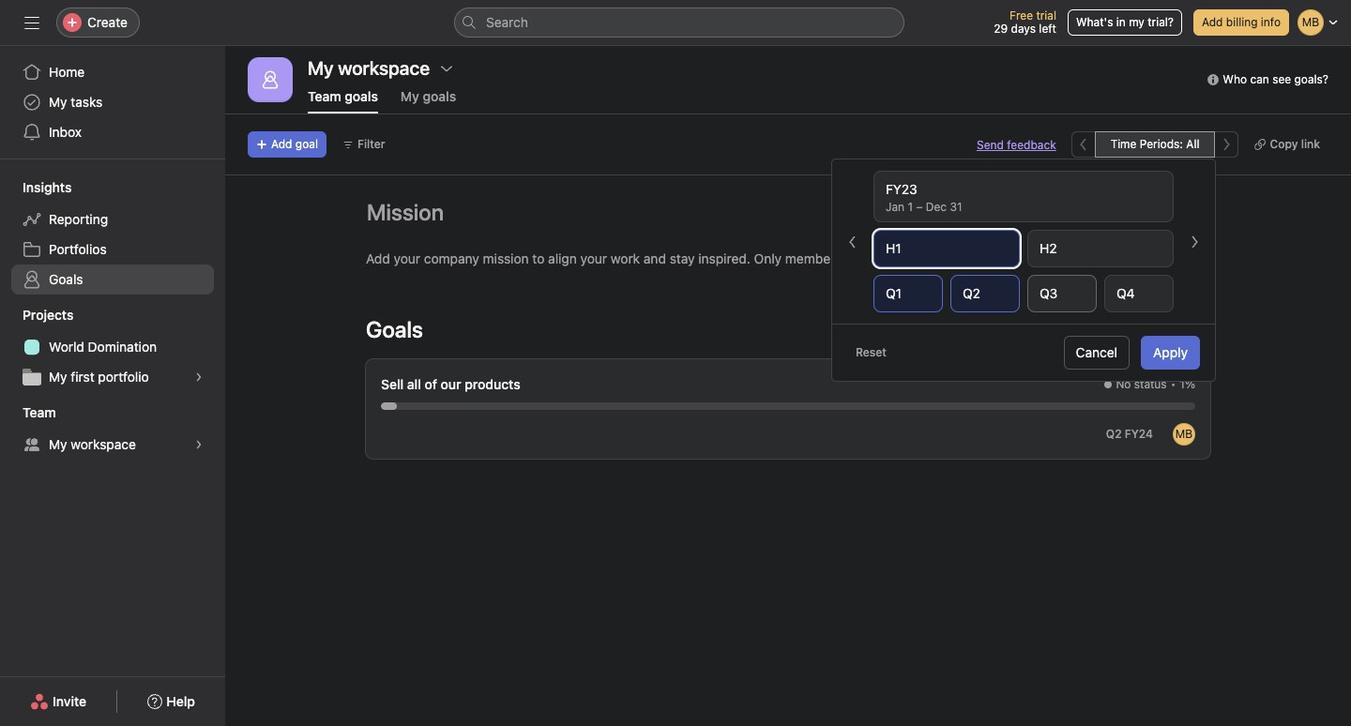 Task type: describe. For each thing, give the bounding box(es) containing it.
my for my first portfolio
[[49, 369, 67, 385]]

Mission title text field
[[355, 191, 449, 234]]

my workspace
[[49, 436, 136, 452]]

world
[[49, 339, 84, 355]]

copy
[[1270, 137, 1298, 151]]

mb button
[[1173, 423, 1196, 446]]

to
[[533, 251, 545, 267]]

search button
[[454, 8, 905, 38]]

send feedback
[[977, 138, 1057, 152]]

goals inside insights element
[[49, 271, 83, 287]]

h1
[[886, 240, 902, 256]]

q1
[[886, 285, 902, 301]]

1%
[[1180, 377, 1196, 391]]

goals for team goals
[[345, 88, 378, 104]]

cancel button
[[1064, 336, 1130, 370]]

my for my workspace
[[49, 436, 67, 452]]

1
[[908, 200, 913, 214]]

h2
[[1040, 240, 1057, 256]]

all
[[407, 376, 421, 392]]

help
[[166, 694, 195, 710]]

align
[[548, 251, 577, 267]]

hide sidebar image
[[24, 15, 39, 30]]

world domination link
[[11, 332, 214, 362]]

inbox
[[49, 124, 82, 140]]

free trial 29 days left
[[994, 8, 1057, 36]]

feedback
[[1007, 138, 1057, 152]]

search
[[486, 14, 528, 30]]

goal
[[296, 137, 318, 151]]

filter button
[[334, 131, 394, 158]]

insights button
[[0, 178, 72, 197]]

our
[[441, 376, 461, 392]]

what's in my trial?
[[1077, 15, 1174, 29]]

full
[[875, 251, 893, 267]]

time periods: all button
[[1095, 131, 1216, 158]]

home link
[[11, 57, 214, 87]]

help button
[[135, 685, 207, 719]]

reset button
[[848, 340, 895, 366]]

1 horizontal spatial goals
[[366, 316, 423, 343]]

portfolios link
[[11, 235, 214, 265]]

invite button
[[18, 685, 99, 719]]

2 your from the left
[[581, 251, 607, 267]]

edit.
[[968, 251, 995, 267]]

q4
[[1117, 285, 1135, 301]]

1 horizontal spatial can
[[1251, 72, 1270, 86]]

my for my goals
[[401, 88, 419, 104]]

what's
[[1077, 15, 1114, 29]]

status
[[1135, 377, 1167, 391]]

add billing info
[[1202, 15, 1281, 29]]

add for add your company mission to align your work and stay inspired. only members with full access can edit.
[[366, 251, 390, 267]]

see
[[1273, 72, 1292, 86]]

copy link
[[1270, 137, 1321, 151]]

free
[[1010, 8, 1033, 23]]

my goals
[[401, 88, 456, 104]]

my for my tasks
[[49, 94, 67, 110]]

0 horizontal spatial can
[[943, 251, 964, 267]]

days
[[1011, 22, 1036, 36]]

reset
[[856, 345, 887, 359]]

q2 for q2
[[963, 285, 981, 301]]

time
[[1111, 137, 1137, 151]]

q2 for q2 fy24
[[1106, 427, 1122, 441]]

• 1%
[[1171, 377, 1196, 391]]

workspace
[[71, 436, 136, 452]]

mb
[[1176, 427, 1193, 441]]

my first portfolio
[[49, 369, 149, 385]]

stay
[[670, 251, 695, 267]]

add goal
[[271, 137, 318, 151]]

team for team
[[23, 405, 56, 420]]

trial?
[[1148, 15, 1174, 29]]

projects button
[[0, 306, 74, 325]]

access
[[897, 251, 939, 267]]

apply button
[[1141, 336, 1200, 370]]

team button
[[0, 404, 56, 422]]

send feedback link
[[977, 137, 1057, 153]]

inbox link
[[11, 117, 214, 147]]

add your company mission to align your work and stay inspired. only members with full access can edit.
[[366, 251, 995, 267]]

see details, my first portfolio image
[[193, 372, 205, 383]]

team for team goals
[[308, 88, 341, 104]]

members
[[785, 251, 842, 267]]

add goal button
[[248, 131, 327, 158]]

products
[[465, 376, 521, 392]]

apply
[[1154, 344, 1188, 360]]

billing
[[1227, 15, 1258, 29]]

first
[[71, 369, 94, 385]]



Task type: vqa. For each thing, say whether or not it's contained in the screenshot.
second goals from the left
yes



Task type: locate. For each thing, give the bounding box(es) containing it.
who can see goals?
[[1223, 72, 1329, 86]]

1 vertical spatial goals
[[366, 316, 423, 343]]

work
[[611, 251, 640, 267]]

1 horizontal spatial team
[[308, 88, 341, 104]]

add inside add billing info button
[[1202, 15, 1223, 29]]

can left see
[[1251, 72, 1270, 86]]

my inside projects element
[[49, 369, 67, 385]]

my
[[1129, 15, 1145, 29]]

1 horizontal spatial add
[[366, 251, 390, 267]]

what's in my trial? button
[[1068, 9, 1183, 36]]

add left billing
[[1202, 15, 1223, 29]]

my tasks
[[49, 94, 103, 110]]

0 vertical spatial can
[[1251, 72, 1270, 86]]

see details, my workspace image
[[193, 439, 205, 451]]

reporting
[[49, 211, 108, 227]]

q2 inside dropdown button
[[1106, 427, 1122, 441]]

0 vertical spatial team
[[308, 88, 341, 104]]

portfolio
[[98, 369, 149, 385]]

1 vertical spatial q2
[[1106, 427, 1122, 441]]

with
[[846, 251, 871, 267]]

0 horizontal spatial q2
[[963, 285, 981, 301]]

1 vertical spatial can
[[943, 251, 964, 267]]

2 horizontal spatial add
[[1202, 15, 1223, 29]]

1 vertical spatial add
[[271, 137, 292, 151]]

add
[[1202, 15, 1223, 29], [271, 137, 292, 151], [366, 251, 390, 267]]

29
[[994, 22, 1008, 36]]

create button
[[56, 8, 140, 38]]

your left company
[[394, 251, 421, 267]]

home
[[49, 64, 85, 80]]

fy24
[[1125, 427, 1154, 441]]

1 horizontal spatial your
[[581, 251, 607, 267]]

fy23
[[886, 181, 918, 197]]

q2 down edit.
[[963, 285, 981, 301]]

0 vertical spatial goals
[[49, 271, 83, 287]]

jan
[[886, 200, 905, 214]]

and
[[644, 251, 666, 267]]

projects
[[23, 307, 74, 323]]

global element
[[0, 46, 225, 159]]

my first portfolio link
[[11, 362, 214, 392]]

my left tasks
[[49, 94, 67, 110]]

of
[[425, 376, 437, 392]]

1 your from the left
[[394, 251, 421, 267]]

goals down 'portfolios'
[[49, 271, 83, 287]]

my goals link
[[401, 88, 456, 114]]

add down the mission title text field
[[366, 251, 390, 267]]

team goals
[[308, 88, 378, 104]]

2 vertical spatial add
[[366, 251, 390, 267]]

add for add goal
[[271, 137, 292, 151]]

team goals link
[[308, 88, 378, 114]]

insights element
[[0, 171, 225, 298]]

q2 fy24
[[1106, 427, 1154, 441]]

show options image
[[439, 61, 454, 76]]

send
[[977, 138, 1004, 152]]

my down team dropdown button
[[49, 436, 67, 452]]

my inside 'link'
[[49, 436, 67, 452]]

time periods: all
[[1111, 137, 1200, 151]]

trial
[[1037, 8, 1057, 23]]

goals down show options image
[[423, 88, 456, 104]]

fy23 jan 1 – dec 31
[[886, 181, 963, 214]]

goals?
[[1295, 72, 1329, 86]]

team up my workspace at the left
[[23, 405, 56, 420]]

insights
[[23, 179, 72, 195]]

mission
[[483, 251, 529, 267]]

previous year image
[[846, 234, 861, 249]]

reporting link
[[11, 205, 214, 235]]

0 horizontal spatial team
[[23, 405, 56, 420]]

sell all of our products
[[381, 376, 521, 392]]

projects element
[[0, 298, 225, 396]]

team inside dropdown button
[[23, 405, 56, 420]]

team up the goal
[[308, 88, 341, 104]]

only
[[754, 251, 782, 267]]

domination
[[88, 339, 157, 355]]

–
[[916, 200, 923, 214]]

my tasks link
[[11, 87, 214, 117]]

0 horizontal spatial your
[[394, 251, 421, 267]]

my
[[401, 88, 419, 104], [49, 94, 67, 110], [49, 369, 67, 385], [49, 436, 67, 452]]

add left the goal
[[271, 137, 292, 151]]

my inside global element
[[49, 94, 67, 110]]

goals link
[[11, 265, 214, 295]]

link
[[1302, 137, 1321, 151]]

next year image
[[1187, 234, 1202, 249]]

your right align
[[581, 251, 607, 267]]

31
[[950, 200, 963, 214]]

create
[[87, 14, 128, 30]]

•
[[1171, 377, 1176, 391]]

goals down 'my workspace'
[[345, 88, 378, 104]]

my workspace
[[308, 57, 430, 79]]

left
[[1039, 22, 1057, 36]]

0 horizontal spatial goals
[[345, 88, 378, 104]]

q2 left fy24
[[1106, 427, 1122, 441]]

no status
[[1116, 377, 1167, 391]]

goals for my goals
[[423, 88, 456, 104]]

my left first at the left of page
[[49, 369, 67, 385]]

my workspace link
[[11, 430, 214, 460]]

0 horizontal spatial add
[[271, 137, 292, 151]]

1 goals from the left
[[345, 88, 378, 104]]

2 goals from the left
[[423, 88, 456, 104]]

teams element
[[0, 396, 225, 464]]

your
[[394, 251, 421, 267], [581, 251, 607, 267]]

0 vertical spatial add
[[1202, 15, 1223, 29]]

1 vertical spatial team
[[23, 405, 56, 420]]

invite
[[53, 694, 87, 710]]

info
[[1261, 15, 1281, 29]]

sell
[[381, 376, 404, 392]]

1 horizontal spatial goals
[[423, 88, 456, 104]]

0 horizontal spatial goals
[[49, 271, 83, 287]]

q2 fy24 button
[[1098, 421, 1162, 448]]

1 horizontal spatial q2
[[1106, 427, 1122, 441]]

goals
[[49, 271, 83, 287], [366, 316, 423, 343]]

can left edit.
[[943, 251, 964, 267]]

who
[[1223, 72, 1247, 86]]

goals up sell
[[366, 316, 423, 343]]

cancel
[[1076, 344, 1118, 360]]

search list box
[[454, 8, 905, 38]]

dec
[[926, 200, 947, 214]]

all
[[1187, 137, 1200, 151]]

inspired.
[[699, 251, 751, 267]]

my down 'my workspace'
[[401, 88, 419, 104]]

no
[[1116, 377, 1131, 391]]

0 vertical spatial q2
[[963, 285, 981, 301]]

tasks
[[71, 94, 103, 110]]

portfolios
[[49, 241, 107, 257]]

add for add billing info
[[1202, 15, 1223, 29]]

add inside add goal button
[[271, 137, 292, 151]]

periods:
[[1140, 137, 1184, 151]]



